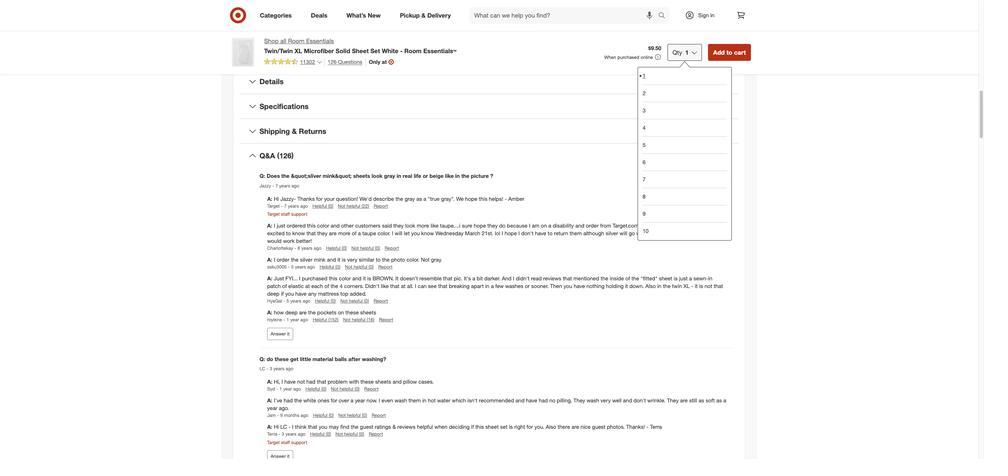 Task type: locate. For each thing, give the bounding box(es) containing it.
not
[[338, 203, 345, 209], [351, 245, 359, 251], [421, 257, 430, 263], [345, 264, 352, 270], [340, 298, 348, 304], [343, 317, 351, 323], [331, 386, 338, 392], [338, 413, 346, 419], [336, 432, 343, 437]]

0 horizontal spatial if
[[281, 291, 284, 297]]

0 horizontal spatial 6
[[298, 245, 300, 251]]

1 horizontal spatial silver
[[606, 230, 618, 237]]

with right 'problem'
[[349, 379, 359, 385]]

them inside i just ordered this color and other customers said they look more like taupe....i sure hope they do because i am on a disability and order from target.com frequently but have been super excited to know that they are more of a taupe color. i will let you know wednesday march 21st. lol i hope i don't have to return them although silver will go with my decor as well but taupe would work better!
[[570, 230, 582, 237]]

also right you.
[[546, 424, 556, 430]]

1 vertical spatial color.
[[407, 257, 420, 263]]

wash
[[395, 398, 407, 404], [587, 398, 599, 404]]

1 vertical spatial on
[[338, 310, 344, 316]]

down.
[[630, 283, 644, 290]]

hi for hi lc - i think that you may find the guest ratings & reviews helpful when deciding if this sheet set is right for you. also there are nice guest photos. thanks! - terra
[[274, 424, 279, 430]]

1 vertical spatial silver
[[300, 257, 313, 263]]

2 will from the left
[[620, 230, 627, 237]]

q: inside 'q: do these get little material balls after washing? lc - 3 years ago'
[[260, 356, 265, 362]]

report button for just fyi... i purchased this color and it is brown. it doesn't resemble that pic. it's a bit darker. and i didn't read reviews that mentioned the inside of the "fitted" sheet is just a sewn-in patch of elastic at each of the 4 corners. didn't like that at all. i can see that breaking apart in a few washes or sooner. then you have nothing holding it down. also in the twin xl - it is not that deep if you have any mattress top added.
[[374, 298, 388, 305]]

room right white
[[404, 47, 422, 55]]

9
[[643, 211, 646, 217], [280, 413, 283, 419]]

like
[[445, 173, 454, 179], [431, 222, 439, 229], [381, 283, 389, 290]]

we'd
[[360, 196, 372, 202]]

0 horizontal spatial very
[[347, 257, 357, 263]]

xl inside just fyi... i purchased this color and it is brown. it doesn't resemble that pic. it's a bit darker. and i didn't read reviews that mentioned the inside of the "fitted" sheet is just a sewn-in patch of elastic at each of the 4 corners. didn't like that at all. i can see that breaking apart in a few washes or sooner. then you have nothing holding it down. also in the twin xl - it is not that deep if you have any mattress top added.
[[684, 283, 690, 290]]

resemble
[[420, 275, 442, 282]]

1 vertical spatial 9
[[280, 413, 283, 419]]

any
[[308, 291, 317, 297]]

like left the taupe....i
[[431, 222, 439, 229]]

top
[[340, 291, 348, 297]]

mentioned
[[574, 275, 599, 282]]

target - 7 years ago
[[267, 203, 308, 209]]

gray
[[384, 173, 395, 179], [405, 196, 415, 202]]

to right add
[[727, 49, 733, 56]]

5 a: from the top
[[267, 310, 272, 316]]

staff for jazzy-
[[281, 211, 290, 217]]

ago for roylene - 1 year ago
[[300, 317, 308, 323]]

2 vertical spatial more
[[338, 230, 350, 237]]

answer it for order
[[271, 331, 290, 337]]

1 vertical spatial 5
[[291, 264, 294, 270]]

0 vertical spatial for
[[316, 196, 323, 202]]

helpful for how deep are the pockets on these sheets
[[313, 317, 327, 323]]

6 a: from the top
[[267, 379, 272, 385]]

target staff support down terra - 3 years ago
[[267, 440, 307, 445]]

deep inside just fyi... i purchased this color and it is brown. it doesn't resemble that pic. it's a bit darker. and i didn't read reviews that mentioned the inside of the "fitted" sheet is just a sewn-in patch of elastic at each of the 4 corners. didn't like that at all. i can see that breaking apart in a few washes or sooner. then you have nothing holding it down. also in the twin xl - it is not that deep if you have any mattress top added.
[[267, 291, 280, 297]]

also down "fitted"
[[645, 283, 656, 290]]

guest right nice
[[592, 424, 606, 430]]

1 answer it button from the top
[[267, 328, 293, 340]]

wash up nice
[[587, 398, 599, 404]]

- inside just fyi... i purchased this color and it is brown. it doesn't resemble that pic. it's a bit darker. and i didn't read reviews that mentioned the inside of the "fitted" sheet is just a sewn-in patch of elastic at each of the 4 corners. didn't like that at all. i can see that breaking apart in a few washes or sooner. then you have nothing holding it down. also in the twin xl - it is not that deep if you have any mattress top added.
[[691, 283, 693, 290]]

not for i just ordered this color and other customers said they look more like taupe....i sure hope they do because i am on a disability and order from target.com frequently but have been super excited to know that they are more of a taupe color. i will let you know wednesday march 21st. lol i hope i don't have to return them although silver will go with my decor as well but taupe would work better!
[[351, 245, 359, 251]]

1 staff from the top
[[281, 211, 290, 217]]

i
[[274, 222, 275, 229], [529, 222, 531, 229], [392, 230, 393, 237], [502, 230, 503, 237], [518, 230, 520, 237], [274, 257, 275, 263], [299, 275, 300, 282], [513, 275, 515, 282], [415, 283, 416, 290], [282, 379, 283, 385], [379, 398, 380, 404], [292, 424, 294, 430]]

them left hot
[[409, 398, 421, 404]]

specifications
[[260, 102, 309, 111]]

breaking
[[449, 283, 470, 290]]

not helpful  (0) for i order the silver mink and it is very similar to the photo color. not gray.
[[345, 264, 374, 270]]

report button for i've had the white ones for over a year now. i even wash them in hot water which isn't recommended and have had no pilling. they wash very well and don't wrinkle. they are still as soft as a year ago.
[[372, 412, 386, 419]]

or inside just fyi... i purchased this color and it is brown. it doesn't resemble that pic. it's a bit darker. and i didn't read reviews that mentioned the inside of the "fitted" sheet is just a sewn-in patch of elastic at each of the 4 corners. didn't like that at all. i can see that breaking apart in a few washes or sooner. then you have nothing holding it down. also in the twin xl - it is not that deep if you have any mattress top added.
[[525, 283, 530, 290]]

0 vertical spatial reviews
[[543, 275, 561, 282]]

show more images
[[327, 15, 380, 23]]

the left white
[[294, 398, 302, 404]]

xl up 11302 link
[[295, 47, 302, 55]]

helpful  (0) button down mattress
[[315, 298, 336, 305]]

4 a: from the top
[[267, 275, 274, 282]]

had up white
[[306, 379, 316, 385]]

1 horizontal spatial xl
[[684, 283, 690, 290]]

1 horizontal spatial on
[[541, 222, 547, 229]]

real
[[403, 173, 412, 179]]

2 target staff support from the top
[[267, 440, 307, 445]]

ratings
[[375, 424, 391, 430]]

1 horizontal spatial reviews
[[543, 275, 561, 282]]

0 vertical spatial well
[[679, 230, 688, 237]]

image gallery element
[[227, 0, 480, 28]]

- inside q: does the &quot;sliver mink&quot; sheets look gray in real life or beige like in the picture ? jazzy - 7 years ago
[[272, 183, 274, 189]]

0 vertical spatial target
[[267, 203, 280, 209]]

or down "didn't"
[[525, 283, 530, 290]]

0 vertical spatial xl
[[295, 47, 302, 55]]

they right the pilling.
[[574, 398, 585, 404]]

qty
[[673, 49, 682, 56]]

essentials
[[306, 37, 334, 45]]

this right deciding
[[475, 424, 484, 430]]

categories
[[260, 11, 292, 19]]

helpful  (0) for hi, i have not had that problem with these sheets and pillow cases.
[[306, 386, 326, 392]]

does
[[267, 173, 280, 179]]

and
[[502, 275, 512, 282]]

gray inside q: does the &quot;sliver mink&quot; sheets look gray in real life or beige like in the picture ? jazzy - 7 years ago
[[384, 173, 395, 179]]

years inside q: does the &quot;sliver mink&quot; sheets look gray in real life or beige like in the picture ? jazzy - 7 years ago
[[279, 183, 290, 189]]

helpful inside helpful  (152) 'button'
[[313, 317, 327, 323]]

answer it down roylene
[[271, 331, 290, 337]]

7 inside q: does the &quot;sliver mink&quot; sheets look gray in real life or beige like in the picture ? jazzy - 7 years ago
[[275, 183, 278, 189]]

a left the disability
[[549, 222, 551, 229]]

0 vertical spatial with
[[637, 230, 646, 237]]

0 horizontal spatial xl
[[295, 47, 302, 55]]

lc inside 'q: do these get little material balls after washing? lc - 3 years ago'
[[260, 366, 265, 372]]

well inside i've had the white ones for over a year now. i even wash them in hot water which isn't recommended and have had no pilling. they wash very well and don't wrinkle. they are still as soft as a year ago.
[[612, 398, 622, 404]]

support for -
[[291, 440, 307, 445]]

to
[[727, 49, 733, 56], [286, 230, 291, 237], [548, 230, 553, 237], [376, 257, 381, 263]]

find
[[340, 424, 349, 430]]

color inside just fyi... i purchased this color and it is brown. it doesn't resemble that pic. it's a bit darker. and i didn't read reviews that mentioned the inside of the "fitted" sheet is just a sewn-in patch of elastic at each of the 4 corners. didn't like that at all. i can see that breaking apart in a few washes or sooner. then you have nothing holding it down. also in the twin xl - it is not that deep if you have any mattress top added.
[[339, 275, 351, 282]]

7 down does
[[275, 183, 278, 189]]

1 horizontal spatial sheet
[[659, 275, 672, 282]]

1 horizontal spatial don't
[[634, 398, 646, 404]]

answer it button down roylene
[[267, 328, 293, 340]]

report down didn't
[[374, 298, 388, 304]]

- down 'jazzy-'
[[281, 203, 283, 209]]

0 horizontal spatial they
[[574, 398, 585, 404]]

years for ssku3005
[[295, 264, 306, 270]]

answer it
[[271, 331, 290, 337], [271, 454, 290, 459]]

- down jam - 9 months ago
[[279, 432, 280, 437]]

beige
[[430, 173, 444, 179]]

not helpful  (16) button
[[343, 317, 374, 323]]

answer it button for lc
[[267, 451, 293, 459]]

do inside i just ordered this color and other customers said they look more like taupe....i sure hope they do because i am on a disability and order from target.com frequently but have been super excited to know that they are more of a taupe color. i will let you know wednesday march 21st. lol i hope i don't have to return them although silver will go with my decor as well but taupe would work better!
[[499, 222, 506, 229]]

color up corners.
[[339, 275, 351, 282]]

hyegal
[[267, 298, 282, 304]]

1 horizontal spatial 4
[[643, 124, 646, 131]]

1 hi from the top
[[274, 196, 279, 202]]

helpful for i order the silver mink and it is very similar to the photo color. not gray.
[[320, 264, 334, 270]]

1 q: from the top
[[260, 173, 265, 179]]

and right recommended
[[516, 398, 525, 404]]

fyi...
[[285, 275, 298, 282]]

silver inside i just ordered this color and other customers said they look more like taupe....i sure hope they do because i am on a disability and order from target.com frequently but have been super excited to know that they are more of a taupe color. i will let you know wednesday march 21st. lol i hope i don't have to return them although silver will go with my decor as well but taupe would work better!
[[606, 230, 618, 237]]

not helpful  (0) for hi, i have not had that problem with these sheets and pillow cases.
[[331, 386, 360, 392]]

1 target staff support from the top
[[267, 211, 307, 217]]

target staff support
[[267, 211, 307, 217], [267, 440, 307, 445]]

doesn't
[[400, 275, 418, 282]]

on inside i just ordered this color and other customers said they look more like taupe....i sure hope they do because i am on a disability and order from target.com frequently but have been super excited to know that they are more of a taupe color. i will let you know wednesday march 21st. lol i hope i don't have to return them although silver will go with my decor as well but taupe would work better!
[[541, 222, 547, 229]]

ago inside 'q: do these get little material balls after washing? lc - 3 years ago'
[[286, 366, 293, 372]]

1 vertical spatial these
[[275, 356, 289, 362]]

3 down jam - 9 months ago
[[282, 432, 284, 437]]

0 vertical spatial 5
[[643, 142, 646, 148]]

1 vertical spatial hi
[[274, 424, 279, 430]]

1 vertical spatial hope
[[474, 222, 486, 229]]

helpful  (0) up white
[[306, 386, 326, 392]]

0 horizontal spatial also
[[546, 424, 556, 430]]

ago for charlottekay - 6 years ago
[[314, 245, 322, 251]]

1 vertical spatial color
[[339, 275, 351, 282]]

sheets up we'd
[[353, 173, 370, 179]]

image of twin/twin xl microfiber solid sheet set white - room essentials™ image
[[227, 37, 258, 67]]

3 for 2
[[643, 107, 646, 114]]

2 hi from the top
[[274, 424, 279, 430]]

1 vertical spatial lc
[[280, 424, 287, 430]]

do up lol
[[499, 222, 506, 229]]

years up 'jazzy-'
[[279, 183, 290, 189]]

7 down 'jazzy-'
[[284, 203, 287, 209]]

2 vertical spatial 7
[[284, 203, 287, 209]]

is right set
[[509, 424, 513, 430]]

2 they from the left
[[667, 398, 679, 404]]

as right decor
[[672, 230, 678, 237]]

helpful down 'a: i order the silver mink and it is very similar to the photo color. not gray.' on the bottom left of the page
[[354, 264, 367, 270]]

3 inside 'q: do these get little material balls after washing? lc - 3 years ago'
[[270, 366, 272, 372]]

helpful down question!
[[347, 203, 360, 209]]

nothing
[[587, 283, 605, 290]]

1 horizontal spatial but
[[690, 230, 698, 237]]

6 down better! on the bottom left of page
[[298, 245, 300, 251]]

0 vertical spatial hi
[[274, 196, 279, 202]]

that inside i just ordered this color and other customers said they look more like taupe....i sure hope they do because i am on a disability and order from target.com frequently but have been super excited to know that they are more of a taupe color. i will let you know wednesday march 21st. lol i hope i don't have to return them although silver will go with my decor as well but taupe would work better!
[[307, 230, 316, 237]]

helpful
[[313, 203, 327, 209], [326, 245, 341, 251], [320, 264, 334, 270], [315, 298, 330, 304], [313, 317, 327, 323], [306, 386, 320, 392], [313, 413, 328, 419], [310, 432, 325, 437]]

questions
[[338, 59, 362, 65]]

0 horizontal spatial will
[[395, 230, 402, 237]]

staff for lc
[[281, 440, 290, 445]]

which
[[452, 398, 466, 404]]

helpful  (0) for i order the silver mink and it is very similar to the photo color. not gray.
[[320, 264, 340, 270]]

1 horizontal spatial if
[[471, 424, 474, 430]]

q: for q: does the &quot;sliver mink&quot; sheets look gray in real life or beige like in the picture ?
[[260, 173, 265, 179]]

or inside q: does the &quot;sliver mink&quot; sheets look gray in real life or beige like in the picture ? jazzy - 7 years ago
[[423, 173, 428, 179]]

1 vertical spatial xl
[[684, 283, 690, 290]]

1 horizontal spatial purchased
[[618, 54, 640, 60]]

21st.
[[482, 230, 493, 237]]

0 vertical spatial very
[[347, 257, 357, 263]]

jam
[[267, 413, 276, 419]]

1 they from the left
[[574, 398, 585, 404]]

not helpful  (0) down find
[[336, 432, 364, 437]]

2 vertical spatial 5
[[287, 298, 289, 304]]

look up 'let'
[[405, 222, 415, 229]]

2 wash from the left
[[587, 398, 599, 404]]

report button up now.
[[364, 386, 379, 393]]

2 horizontal spatial 3
[[643, 107, 646, 114]]

1 vertical spatial 7
[[275, 183, 278, 189]]

1 right qty at the top of the page
[[685, 49, 689, 56]]

silver left mink
[[300, 257, 313, 263]]

1 horizontal spatial wash
[[587, 398, 599, 404]]

taupe....i
[[440, 222, 461, 229]]

1 horizontal spatial like
[[431, 222, 439, 229]]

with inside i just ordered this color and other customers said they look more like taupe....i sure hope they do because i am on a disability and order from target.com frequently but have been super excited to know that they are more of a taupe color. i will let you know wednesday march 21st. lol i hope i don't have to return them although silver will go with my decor as well but taupe would work better!
[[637, 230, 646, 237]]

you right 'let'
[[411, 230, 420, 237]]

ago inside q: does the &quot;sliver mink&quot; sheets look gray in real life or beige like in the picture ? jazzy - 7 years ago
[[292, 183, 299, 189]]

very left similar
[[347, 257, 357, 263]]

ago for syd - 1 year ago
[[293, 386, 301, 392]]

not for just fyi... i purchased this color and it is brown. it doesn't resemble that pic. it's a bit darker. and i didn't read reviews that mentioned the inside of the "fitted" sheet is just a sewn-in patch of elastic at each of the 4 corners. didn't like that at all. i can see that breaking apart in a few washes or sooner. then you have nothing holding it down. also in the twin xl - it is not that deep if you have any mattress top added.
[[340, 298, 348, 304]]

a: up roylene
[[267, 310, 272, 316]]

helpful for i just ordered this color and other customers said they look more like taupe....i sure hope they do because i am on a disability and order from target.com frequently but have been super excited to know that they are more of a taupe color. i will let you know wednesday march 21st. lol i hope i don't have to return them although silver will go with my decor as well but taupe would work better!
[[360, 245, 374, 251]]

at up any
[[305, 283, 310, 290]]

not helpful  (0) button down added.
[[340, 298, 369, 305]]

q: left get
[[260, 356, 265, 362]]

& inside dropdown button
[[292, 127, 297, 135]]

it
[[338, 257, 340, 263], [363, 275, 366, 282], [625, 283, 628, 290], [695, 283, 698, 290], [287, 331, 290, 337], [287, 454, 290, 459]]

all
[[280, 37, 286, 45]]

have
[[675, 222, 686, 229], [535, 230, 546, 237], [574, 283, 585, 290], [295, 291, 307, 297], [284, 379, 296, 385], [526, 398, 537, 404]]

- right twin
[[691, 283, 693, 290]]

of down other
[[352, 230, 357, 237]]

order inside i just ordered this color and other customers said they look more like taupe....i sure hope they do because i am on a disability and order from target.com frequently but have been super excited to know that they are more of a taupe color. i will let you know wednesday march 21st. lol i hope i don't have to return them although silver will go with my decor as well but taupe would work better!
[[586, 222, 599, 229]]

2 staff from the top
[[281, 440, 290, 445]]

helpful  (0) button for hi, i have not had that problem with these sheets and pillow cases.
[[306, 386, 326, 393]]

helpful for how deep are the pockets on these sheets
[[352, 317, 366, 323]]

1 vertical spatial &
[[292, 127, 297, 135]]

helpful  (0) button for i've had the white ones for over a year now. i even wash them in hot water which isn't recommended and have had no pilling. they wash very well and don't wrinkle. they are still as soft as a year ago.
[[313, 412, 334, 419]]

0 vertical spatial color.
[[378, 230, 390, 237]]

not helpful  (22) button
[[338, 203, 369, 209]]

staff down "target - 7 years ago"
[[281, 211, 290, 217]]

do inside 'q: do these get little material balls after washing? lc - 3 years ago'
[[267, 356, 273, 362]]

q: for q: do these get little material balls after washing?
[[260, 356, 265, 362]]

0 vertical spatial silver
[[606, 230, 618, 237]]

years up hi,
[[273, 366, 284, 372]]

qty 1
[[673, 49, 689, 56]]

may
[[329, 424, 339, 430]]

white
[[303, 398, 316, 404]]

gray".
[[441, 196, 455, 202]]

not down 'top'
[[340, 298, 348, 304]]

target down the jazzy at the left top of the page
[[267, 203, 280, 209]]

the
[[281, 173, 290, 179], [461, 173, 470, 179], [396, 196, 403, 202], [291, 257, 299, 263], [382, 257, 390, 263], [601, 275, 608, 282], [632, 275, 639, 282], [331, 283, 338, 290], [663, 283, 671, 290], [308, 310, 316, 316], [294, 398, 302, 404], [351, 424, 359, 430]]

no
[[549, 398, 555, 404]]

report button up 'photo'
[[385, 245, 399, 252]]

1 horizontal spatial had
[[306, 379, 316, 385]]

1 horizontal spatial with
[[637, 230, 646, 237]]

am
[[532, 222, 539, 229]]

as
[[417, 196, 422, 202], [672, 230, 678, 237], [699, 398, 704, 404], [716, 398, 722, 404]]

1 vertical spatial terra
[[267, 432, 277, 437]]

0 vertical spatial 4
[[643, 124, 646, 131]]

report button right (16)
[[379, 317, 393, 323]]

2 vertical spatial these
[[361, 379, 374, 385]]

don't
[[521, 230, 534, 237], [634, 398, 646, 404]]

7 link
[[643, 171, 727, 188]]

target down "target - 7 years ago"
[[267, 211, 280, 217]]

0 vertical spatial them
[[570, 230, 582, 237]]

helpful down 'ones'
[[313, 413, 328, 419]]

1 horizontal spatial gray
[[405, 196, 415, 202]]

like inside q: does the &quot;sliver mink&quot; sheets look gray in real life or beige like in the picture ? jazzy - 7 years ago
[[445, 173, 454, 179]]

ago for terra - 3 years ago
[[298, 432, 306, 437]]

report button down didn't
[[374, 298, 388, 305]]

they up mink
[[317, 230, 328, 237]]

helpful  (0) button for i order the silver mink and it is very similar to the photo color. not gray.
[[320, 264, 340, 270]]

what's
[[347, 11, 366, 19]]

deciding
[[449, 424, 470, 430]]

helpful  (0) button down your
[[313, 203, 333, 209]]

helpful  (0) down mattress
[[315, 298, 336, 304]]

guest
[[360, 424, 373, 430], [592, 424, 606, 430]]

4 inside just fyi... i purchased this color and it is brown. it doesn't resemble that pic. it's a bit darker. and i didn't read reviews that mentioned the inside of the "fitted" sheet is just a sewn-in patch of elastic at each of the 4 corners. didn't like that at all. i can see that breaking apart in a few washes or sooner. then you have nothing holding it down. also in the twin xl - it is not that deep if you have any mattress top added.
[[340, 283, 343, 290]]

2 answer from the top
[[271, 454, 286, 459]]

2 answer it from the top
[[271, 454, 290, 459]]

not helpful  (0) button for just fyi... i purchased this color and it is brown. it doesn't resemble that pic. it's a bit darker. and i didn't read reviews that mentioned the inside of the "fitted" sheet is just a sewn-in patch of elastic at each of the 4 corners. didn't like that at all. i can see that breaking apart in a few washes or sooner. then you have nothing holding it down. also in the twin xl - it is not that deep if you have any mattress top added.
[[340, 298, 369, 305]]

report for i order the silver mink and it is very similar to the photo color. not gray.
[[378, 264, 393, 270]]

0 vertical spatial &
[[422, 11, 426, 19]]

hi for hi jazzy- thanks for your question! we'd describe the gray as a "true gray". we hope this helps! - amber
[[274, 196, 279, 202]]

color. down said
[[378, 230, 390, 237]]

0 horizontal spatial &
[[292, 127, 297, 135]]

7 inside 1 2 3 4 5 6 7 8 9 10
[[643, 176, 646, 183]]

not for how deep are the pockets on these sheets
[[343, 317, 351, 323]]

know right 'let'
[[421, 230, 434, 237]]

1 vertical spatial 3
[[270, 366, 272, 372]]

target
[[267, 203, 280, 209], [267, 211, 280, 217], [267, 440, 280, 445]]

guest left ratings
[[360, 424, 373, 430]]

helpful down mattress
[[315, 298, 330, 304]]

2
[[643, 90, 646, 96]]

not for hi, i have not had that problem with these sheets and pillow cases.
[[331, 386, 338, 392]]

0 vertical spatial or
[[423, 173, 428, 179]]

0 vertical spatial not
[[705, 283, 712, 290]]

shipping & returns
[[260, 127, 326, 135]]

helpful  (152) button
[[313, 317, 339, 323]]

a: down the jazzy at the left top of the page
[[267, 196, 272, 202]]

1 vertical spatial with
[[349, 379, 359, 385]]

0 horizontal spatial know
[[292, 230, 305, 237]]

1 vertical spatial like
[[431, 222, 439, 229]]

not helpful  (0) down added.
[[340, 298, 369, 304]]

q: up the jazzy at the left top of the page
[[260, 173, 265, 179]]

0 vertical spatial answer it
[[271, 331, 290, 337]]

6
[[643, 159, 646, 165], [298, 245, 300, 251]]

support for thanks
[[291, 211, 307, 217]]

- inside shop all room essentials twin/twin xl microfiber solid sheet set white - room essentials™
[[400, 47, 403, 55]]

q: inside q: does the &quot;sliver mink&quot; sheets look gray in real life or beige like in the picture ? jazzy - 7 years ago
[[260, 173, 265, 179]]

1 horizontal spatial 3
[[282, 432, 284, 437]]

you
[[411, 230, 420, 237], [564, 283, 572, 290], [285, 291, 294, 297], [319, 424, 327, 430]]

0 horizontal spatial look
[[372, 173, 383, 179]]

not helpful  (0) down a: hi, i have not had that problem with these sheets and pillow cases.
[[331, 386, 360, 392]]

0 vertical spatial sheets
[[353, 173, 370, 179]]

1 answer it from the top
[[271, 331, 290, 337]]

about
[[457, 46, 483, 57]]

0 vertical spatial terra
[[650, 424, 662, 430]]

0 horizontal spatial purchased
[[302, 275, 327, 282]]

2 know from the left
[[421, 230, 434, 237]]

over
[[339, 398, 349, 404]]

although
[[584, 230, 604, 237]]

1 vertical spatial q:
[[260, 356, 265, 362]]

years for target
[[288, 203, 299, 209]]

"true
[[428, 196, 440, 202]]

not helpful  (0) for i just ordered this color and other customers said they look more like taupe....i sure hope they do because i am on a disability and order from target.com frequently but have been super excited to know that they are more of a taupe color. i will let you know wednesday march 21st. lol i hope i don't have to return them although silver will go with my decor as well but taupe would work better!
[[351, 245, 380, 251]]

- right the jazzy at the left top of the page
[[272, 183, 274, 189]]

will
[[395, 230, 402, 237], [620, 230, 627, 237]]

1 horizontal spatial do
[[499, 222, 506, 229]]

in inside i've had the white ones for over a year now. i even wash them in hot water which isn't recommended and have had no pilling. they wash very well and don't wrinkle. they are still as soft as a year ago.
[[422, 398, 427, 404]]

2 q: from the top
[[260, 356, 265, 362]]

5 for i order the silver mink and it is very similar to the photo color. not gray.
[[291, 264, 294, 270]]

said
[[382, 222, 392, 229]]

helpful  (0) for just fyi... i purchased this color and it is brown. it doesn't resemble that pic. it's a bit darker. and i didn't read reviews that mentioned the inside of the "fitted" sheet is just a sewn-in patch of elastic at each of the 4 corners. didn't like that at all. i can see that breaking apart in a few washes or sooner. then you have nothing holding it down. also in the twin xl - it is not that deep if you have any mattress top added.
[[315, 298, 336, 304]]

now.
[[367, 398, 377, 404]]

2 support from the top
[[291, 440, 307, 445]]

0 horizontal spatial or
[[423, 173, 428, 179]]

your
[[324, 196, 335, 202]]

had left no
[[539, 398, 548, 404]]

i up ssku3005
[[274, 257, 275, 263]]

on up (152)
[[338, 310, 344, 316]]

not helpful  (0) button
[[351, 245, 380, 252], [345, 264, 374, 270], [340, 298, 369, 305], [331, 386, 360, 393], [338, 412, 367, 419], [336, 431, 364, 438]]

0 horizontal spatial room
[[288, 37, 305, 45]]

0 vertical spatial just
[[277, 222, 285, 229]]

report button for hi, i have not had that problem with these sheets and pillow cases.
[[364, 386, 379, 393]]

1 inside 1 2 3 4 5 6 7 8 9 10
[[643, 72, 646, 79]]

shop all room essentials twin/twin xl microfiber solid sheet set white - room essentials™
[[264, 37, 457, 55]]

& right pickup
[[422, 11, 426, 19]]

1 horizontal spatial well
[[679, 230, 688, 237]]

0 vertical spatial 9
[[643, 211, 646, 217]]

there
[[558, 424, 570, 430]]

helpful for i order the silver mink and it is very similar to the photo color. not gray.
[[354, 264, 367, 270]]

1 horizontal spatial also
[[645, 283, 656, 290]]

well down the been
[[679, 230, 688, 237]]

0 vertical spatial 6
[[643, 159, 646, 165]]

not left gray.
[[421, 257, 430, 263]]

1 horizontal spatial room
[[404, 47, 422, 55]]

2 horizontal spatial 5
[[643, 142, 646, 148]]

report up brown.
[[378, 264, 393, 270]]

what's new link
[[340, 7, 390, 24]]

more
[[344, 15, 359, 23], [417, 222, 429, 229], [338, 230, 350, 237]]

helpful  (0) button
[[313, 203, 333, 209], [326, 245, 347, 252], [320, 264, 340, 270], [315, 298, 336, 305], [306, 386, 326, 393], [313, 412, 334, 419], [310, 431, 331, 438]]

5 for just fyi... i purchased this color and it is brown. it doesn't resemble that pic. it's a bit darker. and i didn't read reviews that mentioned the inside of the "fitted" sheet is just a sewn-in patch of elastic at each of the 4 corners. didn't like that at all. i can see that breaking apart in a few washes or sooner. then you have nothing holding it down. also in the twin xl - it is not that deep if you have any mattress top added.
[[287, 298, 289, 304]]

thanks!
[[626, 424, 645, 430]]

0 horizontal spatial gray
[[384, 173, 395, 179]]

photo
[[391, 257, 405, 263]]

years down 'jazzy-'
[[288, 203, 299, 209]]

i right fyi...
[[299, 275, 300, 282]]

3 inside 1 2 3 4 5 6 7 8 9 10
[[643, 107, 646, 114]]

and up although
[[575, 222, 585, 229]]

reviews inside just fyi... i purchased this color and it is brown. it doesn't resemble that pic. it's a bit darker. and i didn't read reviews that mentioned the inside of the "fitted" sheet is just a sewn-in patch of elastic at each of the 4 corners. didn't like that at all. i can see that breaking apart in a few washes or sooner. then you have nothing holding it down. also in the twin xl - it is not that deep if you have any mattress top added.
[[543, 275, 561, 282]]

1 vertical spatial them
[[409, 398, 421, 404]]

6 link
[[643, 153, 727, 171]]

0 vertical spatial sheet
[[659, 275, 672, 282]]

1 2 3 4 5 6 7 8 9 10
[[643, 72, 649, 234]]

staff
[[281, 211, 290, 217], [281, 440, 290, 445]]

helpful  (0) for i've had the white ones for over a year now. i even wash them in hot water which isn't recommended and have had no pilling. they wash very well and don't wrinkle. they are still as soft as a year ago.
[[313, 413, 334, 419]]

describe
[[373, 196, 394, 202]]

2 target from the top
[[267, 211, 280, 217]]

well up photos.
[[612, 398, 622, 404]]

ssku3005 - 5 years ago
[[267, 264, 315, 270]]

1 support from the top
[[291, 211, 307, 217]]

a: up ssku3005
[[267, 257, 272, 263]]

1 target from the top
[[267, 203, 280, 209]]

see
[[428, 283, 437, 290]]

the inside i've had the white ones for over a year now. i even wash them in hot water which isn't recommended and have had no pilling. they wash very well and don't wrinkle. they are still as soft as a year ago.
[[294, 398, 302, 404]]

2 horizontal spatial like
[[445, 173, 454, 179]]

0 vertical spatial answer
[[271, 331, 286, 337]]

3 a: from the top
[[267, 257, 272, 263]]

have down elastic
[[295, 291, 307, 297]]

1 horizontal spatial them
[[570, 230, 582, 237]]

in
[[711, 12, 715, 18], [397, 173, 401, 179], [455, 173, 460, 179], [708, 275, 713, 282], [485, 283, 490, 290], [657, 283, 662, 290], [422, 398, 427, 404]]

3 target from the top
[[267, 440, 280, 445]]

sheets inside q: does the &quot;sliver mink&quot; sheets look gray in real life or beige like in the picture ? jazzy - 7 years ago
[[353, 173, 370, 179]]

1 vertical spatial staff
[[281, 440, 290, 445]]

report for i just ordered this color and other customers said they look more like taupe....i sure hope they do because i am on a disability and order from target.com frequently but have been super excited to know that they are more of a taupe color. i will let you know wednesday march 21st. lol i hope i don't have to return them although silver will go with my decor as well but taupe would work better!
[[385, 245, 399, 251]]

11302 link
[[264, 58, 323, 67]]

helpful  (0)
[[313, 203, 333, 209], [326, 245, 347, 251], [320, 264, 340, 270], [315, 298, 336, 304], [306, 386, 326, 392], [313, 413, 334, 419], [310, 432, 331, 437]]

2 answer it button from the top
[[267, 451, 293, 459]]

2 vertical spatial 3
[[282, 432, 284, 437]]

1 answer from the top
[[271, 331, 286, 337]]

report for how deep are the pockets on these sheets
[[379, 317, 393, 323]]

answer for order
[[271, 331, 286, 337]]

jam - 9 months ago
[[267, 413, 308, 419]]

or
[[423, 173, 428, 179], [525, 283, 530, 290]]

q&a (126)
[[260, 151, 294, 160]]

well inside i just ordered this color and other customers said they look more like taupe....i sure hope they do because i am on a disability and order from target.com frequently but have been super excited to know that they are more of a taupe color. i will let you know wednesday march 21st. lol i hope i don't have to return them although silver will go with my decor as well but taupe would work better!
[[679, 230, 688, 237]]

helpful for i've had the white ones for over a year now. i even wash them in hot water which isn't recommended and have had no pilling. they wash very well and don't wrinkle. they are still as soft as a year ago.
[[313, 413, 328, 419]]

0 horizontal spatial do
[[267, 356, 273, 362]]

2 horizontal spatial for
[[527, 424, 533, 430]]

helps!
[[489, 196, 503, 202]]



Task type: vqa. For each thing, say whether or not it's contained in the screenshot.
Poor
no



Task type: describe. For each thing, give the bounding box(es) containing it.
- right hyegal
[[284, 298, 285, 304]]

mattress
[[318, 291, 339, 297]]

ago for ssku3005 - 5 years ago
[[307, 264, 315, 270]]

not helpful  (0) button for i've had the white ones for over a year now. i even wash them in hot water which isn't recommended and have had no pilling. they wash very well and don't wrinkle. they are still as soft as a year ago.
[[338, 412, 367, 419]]

a left "taupe"
[[358, 230, 361, 237]]

not down question!
[[338, 203, 345, 209]]

i inside i've had the white ones for over a year now. i even wash them in hot water which isn't recommended and have had no pilling. they wash very well and don't wrinkle. they are still as soft as a year ago.
[[379, 398, 380, 404]]

& for pickup
[[422, 11, 426, 19]]

is left similar
[[342, 257, 346, 263]]

not helpful  (0) button for i order the silver mink and it is very similar to the photo color. not gray.
[[345, 264, 374, 270]]

of right the inside
[[626, 275, 630, 282]]

10 link
[[643, 222, 727, 240]]

and right mink
[[327, 257, 336, 263]]

just fyi... i purchased this color and it is brown. it doesn't resemble that pic. it's a bit darker. and i didn't read reviews that mentioned the inside of the "fitted" sheet is just a sewn-in patch of elastic at each of the 4 corners. didn't like that at all. i can see that breaking apart in a few washes or sooner. then you have nothing holding it down. also in the twin xl - it is not that deep if you have any mattress top added.
[[267, 275, 723, 297]]

would
[[267, 238, 282, 244]]

1 horizontal spatial at
[[382, 59, 387, 65]]

water
[[437, 398, 450, 404]]

helpful for just fyi... i purchased this color and it is brown. it doesn't resemble that pic. it's a bit darker. and i didn't read reviews that mentioned the inside of the "fitted" sheet is just a sewn-in patch of elastic at each of the 4 corners. didn't like that at all. i can see that breaking apart in a few washes or sooner. then you have nothing holding it down. also in the twin xl - it is not that deep if you have any mattress top added.
[[349, 298, 363, 304]]

and left pillow
[[393, 379, 402, 385]]

i've had the white ones for over a year now. i even wash them in hot water which isn't recommended and have had no pilling. they wash very well and don't wrinkle. they are still as soft as a year ago.
[[267, 398, 726, 412]]

year left now.
[[355, 398, 365, 404]]

not for i order the silver mink and it is very similar to the photo color. not gray.
[[345, 264, 352, 270]]

the left twin
[[663, 283, 671, 290]]

target staff support for jazzy-
[[267, 211, 307, 217]]

$9.50
[[648, 45, 662, 51]]

twin/twin
[[264, 47, 293, 55]]

3 for -
[[282, 432, 284, 437]]

just inside i just ordered this color and other customers said they look more like taupe....i sure hope they do because i am on a disability and order from target.com frequently but have been super excited to know that they are more of a taupe color. i will let you know wednesday march 21st. lol i hope i don't have to return them although silver will go with my decor as well but taupe would work better!
[[277, 222, 285, 229]]

i down said
[[392, 230, 393, 237]]

8
[[643, 193, 646, 200]]

what's new
[[347, 11, 381, 19]]

not down may
[[336, 432, 343, 437]]

this inside i just ordered this color and other customers said they look more like taupe....i sure hope they do because i am on a disability and order from target.com frequently but have been super excited to know that they are more of a taupe color. i will let you know wednesday march 21st. lol i hope i don't have to return them although silver will go with my decor as well but taupe would work better!
[[307, 222, 316, 229]]

0 horizontal spatial with
[[349, 379, 359, 385]]

details
[[260, 77, 284, 86]]

hi,
[[274, 379, 280, 385]]

a: hi lc - i think that you may find the guest ratings & reviews helpful when deciding if this sheet set is right for you. also there are nice guest photos. thanks! - terra
[[267, 424, 662, 430]]

roylene - 1 year ago
[[267, 317, 308, 323]]

1 guest from the left
[[360, 424, 373, 430]]

inside
[[610, 275, 624, 282]]

5 inside 1 2 3 4 5 6 7 8 9 10
[[643, 142, 646, 148]]

ago.
[[279, 405, 289, 412]]

0 horizontal spatial but
[[666, 222, 674, 229]]

1 vertical spatial but
[[690, 230, 698, 237]]

more inside "show more images" button
[[344, 15, 359, 23]]

- down how
[[283, 317, 285, 323]]

a right soft
[[724, 398, 726, 404]]

1 wash from the left
[[395, 398, 407, 404]]

gray.
[[431, 257, 442, 263]]

year up jam
[[267, 405, 277, 412]]

how
[[274, 310, 284, 316]]

the right the "describe"
[[396, 196, 403, 202]]

think
[[295, 424, 307, 430]]

5 link
[[643, 136, 727, 153]]

sign
[[698, 12, 709, 18]]

of down just
[[282, 283, 287, 290]]

if inside just fyi... i purchased this color and it is brown. it doesn't resemble that pic. it's a bit darker. and i didn't read reviews that mentioned the inside of the "fitted" sheet is just a sewn-in patch of elastic at each of the 4 corners. didn't like that at all. i can see that breaking apart in a few washes or sooner. then you have nothing holding it down. also in the twin xl - it is not that deep if you have any mattress top added.
[[281, 291, 284, 297]]

isn't
[[468, 398, 477, 404]]

is down sewn-
[[699, 283, 703, 290]]

not helpful  (0) button down find
[[336, 431, 364, 438]]

target staff support for lc
[[267, 440, 307, 445]]

shipping
[[260, 127, 290, 135]]

not helpful  (0) button for hi, i have not had that problem with these sheets and pillow cases.
[[331, 386, 360, 393]]

helpful for i've had the white ones for over a year now. i even wash them in hot water which isn't recommended and have had no pilling. they wash very well and don't wrinkle. they are still as soft as a year ago.
[[347, 413, 361, 419]]

a: how deep are the pockets on these sheets
[[267, 310, 376, 316]]

are inside i just ordered this color and other customers said they look more like taupe....i sure hope they do because i am on a disability and order from target.com frequently but have been super excited to know that they are more of a taupe color. i will let you know wednesday march 21st. lol i hope i don't have to return them although silver will go with my decor as well but taupe would work better!
[[329, 230, 337, 237]]

the left the picture
[[461, 173, 470, 179]]

4 link
[[643, 119, 727, 136]]

just
[[274, 275, 284, 282]]

each
[[311, 283, 323, 290]]

as right still
[[699, 398, 704, 404]]

microfiber
[[304, 47, 334, 55]]

better!
[[296, 238, 312, 244]]

year down hyegal - 5 years ago
[[290, 317, 299, 323]]

2 a: from the top
[[267, 222, 274, 229]]

helpful down your
[[313, 203, 327, 209]]

just inside just fyi... i purchased this color and it is brown. it doesn't resemble that pic. it's a bit darker. and i didn't read reviews that mentioned the inside of the "fitted" sheet is just a sewn-in patch of elastic at each of the 4 corners. didn't like that at all. i can see that breaking apart in a few washes or sooner. then you have nothing holding it down. also in the twin xl - it is not that deep if you have any mattress top added.
[[679, 275, 688, 282]]

target.com
[[613, 222, 639, 229]]

categories link
[[253, 7, 301, 24]]

the up nothing
[[601, 275, 608, 282]]

years inside 'q: do these get little material balls after washing? lc - 3 years ago'
[[273, 366, 284, 372]]

and inside just fyi... i purchased this color and it is brown. it doesn't resemble that pic. it's a bit darker. and i didn't read reviews that mentioned the inside of the "fitted" sheet is just a sewn-in patch of elastic at each of the 4 corners. didn't like that at all. i can see that breaking apart in a few washes or sooner. then you have nothing holding it down. also in the twin xl - it is not that deep if you have any mattress top added.
[[352, 275, 361, 282]]

years for hyegal
[[290, 298, 301, 304]]

search button
[[655, 7, 673, 25]]

2 vertical spatial hope
[[505, 230, 517, 237]]

like inside just fyi... i purchased this color and it is brown. it doesn't resemble that pic. it's a bit darker. and i didn't read reviews that mentioned the inside of the "fitted" sheet is just a sewn-in patch of elastic at each of the 4 corners. didn't like that at all. i can see that breaking apart in a few washes or sooner. then you have nothing holding it down. also in the twin xl - it is not that deep if you have any mattress top added.
[[381, 283, 389, 290]]

1 down hi,
[[279, 386, 282, 392]]

have inside i've had the white ones for over a year now. i even wash them in hot water which isn't recommended and have had no pilling. they wash very well and don't wrinkle. they are still as soft as a year ago.
[[526, 398, 537, 404]]

report button down the "describe"
[[374, 203, 388, 209]]

helpful  (0) down may
[[310, 432, 331, 437]]

report down ratings
[[369, 432, 383, 437]]

very inside i've had the white ones for over a year now. i even wash them in hot water which isn't recommended and have had no pilling. they wash very well and don't wrinkle. they are still as soft as a year ago.
[[601, 398, 611, 404]]

it's
[[464, 275, 471, 282]]

ago for hyegal - 5 years ago
[[303, 298, 310, 304]]

0 horizontal spatial had
[[284, 398, 293, 404]]

problem
[[328, 379, 348, 385]]

item
[[503, 46, 521, 57]]

it down terra - 3 years ago
[[287, 454, 290, 459]]

these inside 'q: do these get little material balls after washing? lc - 3 years ago'
[[275, 356, 289, 362]]

ago for target - 7 years ago
[[300, 203, 308, 209]]

jazzy
[[260, 183, 271, 189]]

question!
[[336, 196, 358, 202]]

is up didn't
[[367, 275, 371, 282]]

syd - 1 year ago
[[267, 386, 301, 392]]

the left 'photo'
[[382, 257, 390, 263]]

because
[[507, 222, 528, 229]]

9 inside 1 2 3 4 5 6 7 8 9 10
[[643, 211, 646, 217]]

deals
[[311, 11, 327, 19]]

read
[[531, 275, 542, 282]]

- down work
[[295, 245, 296, 251]]

ordered
[[287, 222, 306, 229]]

i've
[[274, 398, 282, 404]]

years for terra
[[286, 432, 297, 437]]

- up terra - 3 years ago
[[289, 424, 291, 430]]

after
[[348, 356, 360, 362]]

you up hyegal - 5 years ago
[[285, 291, 294, 297]]

1 vertical spatial deep
[[285, 310, 298, 316]]

report down the "describe"
[[374, 203, 388, 209]]

2 vertical spatial sheets
[[375, 379, 391, 385]]

not helpful  (0) for i've had the white ones for over a year now. i even wash them in hot water which isn't recommended and have had no pilling. they wash very well and don't wrinkle. they are still as soft as a year ago.
[[338, 413, 367, 419]]

ago for jam - 9 months ago
[[301, 413, 308, 419]]

as left ""true"
[[417, 196, 422, 202]]

return
[[554, 230, 568, 237]]

0 horizontal spatial they
[[317, 230, 328, 237]]

the up mattress
[[331, 283, 338, 290]]

0 vertical spatial hope
[[465, 196, 477, 202]]

1 vertical spatial not
[[297, 379, 305, 385]]

1 a: from the top
[[267, 196, 272, 202]]

have down am
[[535, 230, 546, 237]]

soft
[[706, 398, 715, 404]]

1 vertical spatial reviews
[[397, 424, 416, 430]]

0 horizontal spatial sheet
[[485, 424, 499, 430]]

i right lol
[[502, 230, 503, 237]]

0 vertical spatial these
[[346, 310, 359, 316]]

1 vertical spatial gray
[[405, 196, 415, 202]]

i left am
[[529, 222, 531, 229]]

(126)
[[277, 151, 294, 160]]

1 vertical spatial also
[[546, 424, 556, 430]]

of inside i just ordered this color and other customers said they look more like taupe....i sure hope they do because i am on a disability and order from target.com frequently but have been super excited to know that they are more of a taupe color. i will let you know wednesday march 21st. lol i hope i don't have to return them although silver will go with my decor as well but taupe would work better!
[[352, 230, 357, 237]]

i down because
[[518, 230, 520, 237]]

is up twin
[[674, 275, 678, 282]]

8 a: from the top
[[267, 424, 272, 430]]

not helpful  (22)
[[338, 203, 369, 209]]

0 vertical spatial room
[[288, 37, 305, 45]]

have down the 9 link
[[675, 222, 686, 229]]

add
[[713, 49, 725, 56]]

- inside 'q: do these get little material balls after washing? lc - 3 years ago'
[[267, 366, 268, 372]]

of up mattress
[[325, 283, 329, 290]]

you left may
[[319, 424, 327, 430]]

work
[[283, 238, 295, 244]]

answer it for lc
[[271, 454, 290, 459]]

- right helps!
[[505, 196, 507, 202]]

i up excited
[[274, 222, 275, 229]]

not inside just fyi... i purchased this color and it is brown. it doesn't resemble that pic. it's a bit darker. and i didn't read reviews that mentioned the inside of the "fitted" sheet is just a sewn-in patch of elastic at each of the 4 corners. didn't like that at all. i can see that breaking apart in a few washes or sooner. then you have nothing holding it down. also in the twin xl - it is not that deep if you have any mattress top added.
[[705, 283, 712, 290]]

126
[[328, 59, 337, 65]]

2 vertical spatial for
[[527, 424, 533, 430]]

i left think
[[292, 424, 294, 430]]

pillow
[[403, 379, 417, 385]]

helpful  (0) for i just ordered this color and other customers said they look more like taupe....i sure hope they do because i am on a disability and order from target.com frequently but have been super excited to know that they are more of a taupe color. i will let you know wednesday march 21st. lol i hope i don't have to return them although silver will go with my decor as well but taupe would work better!
[[326, 245, 347, 251]]

the up down.
[[632, 275, 639, 282]]

the left pockets
[[308, 310, 316, 316]]

lol
[[495, 230, 500, 237]]

1 vertical spatial sheets
[[360, 310, 376, 316]]

8 link
[[643, 188, 727, 205]]

little
[[300, 356, 311, 362]]

helpful for hi, i have not had that problem with these sheets and pillow cases.
[[340, 386, 353, 392]]

helpful left when
[[417, 424, 433, 430]]

1 horizontal spatial they
[[393, 222, 404, 229]]

purchased inside just fyi... i purchased this color and it is brown. it doesn't resemble that pic. it's a bit darker. and i didn't read reviews that mentioned the inside of the "fitted" sheet is just a sewn-in patch of elastic at each of the 4 corners. didn't like that at all. i can see that breaking apart in a few washes or sooner. then you have nothing holding it down. also in the twin xl - it is not that deep if you have any mattress top added.
[[302, 275, 327, 282]]

color inside i just ordered this color and other customers said they look more like taupe....i sure hope they do because i am on a disability and order from target.com frequently but have been super excited to know that they are more of a taupe color. i will let you know wednesday march 21st. lol i hope i don't have to return them although silver will go with my decor as well but taupe would work better!
[[317, 222, 329, 229]]

answer for lc
[[271, 454, 286, 459]]

don't inside i just ordered this color and other customers said they look more like taupe....i sure hope they do because i am on a disability and order from target.com frequently but have been super excited to know that they are more of a taupe color. i will let you know wednesday march 21st. lol i hope i don't have to return them although silver will go with my decor as well but taupe would work better!
[[521, 230, 534, 237]]

look inside i just ordered this color and other customers said they look more like taupe....i sure hope they do because i am on a disability and order from target.com frequently but have been super excited to know that they are more of a taupe color. i will let you know wednesday march 21st. lol i hope i don't have to return them although silver will go with my decor as well but taupe would work better!
[[405, 222, 415, 229]]

& for shipping
[[292, 127, 297, 135]]

What can we help you find? suggestions appear below search field
[[470, 7, 660, 24]]

1 right roylene
[[287, 317, 289, 323]]

6 inside 1 2 3 4 5 6 7 8 9 10
[[643, 159, 646, 165]]

- right syd
[[276, 386, 278, 392]]

deals link
[[304, 7, 337, 24]]

life
[[414, 173, 421, 179]]

helpful  (0) button down may
[[310, 431, 331, 438]]

it down sewn-
[[695, 283, 698, 290]]

a right over
[[351, 398, 353, 404]]

2 horizontal spatial at
[[401, 283, 406, 290]]

march
[[465, 230, 480, 237]]

it down roylene - 1 year ago
[[287, 331, 290, 337]]

0 horizontal spatial at
[[305, 283, 310, 290]]

about this item
[[457, 46, 521, 57]]

a left "bit"
[[472, 275, 475, 282]]

year right syd
[[283, 386, 292, 392]]

q&a
[[260, 151, 275, 160]]

- right jam
[[277, 413, 279, 419]]

target for hi lc - i think that you may find the guest ratings & reviews helpful when deciding if this sheet set is right for you. also there are nice guest photos. thanks! - terra
[[267, 440, 280, 445]]

color. inside i just ordered this color and other customers said they look more like taupe....i sure hope they do because i am on a disability and order from target.com frequently but have been super excited to know that they are more of a taupe color. i will let you know wednesday march 21st. lol i hope i don't have to return them although silver will go with my decor as well but taupe would work better!
[[378, 230, 390, 237]]

report for just fyi... i purchased this color and it is brown. it doesn't resemble that pic. it's a bit darker. and i didn't read reviews that mentioned the inside of the "fitted" sheet is just a sewn-in patch of elastic at each of the 4 corners. didn't like that at all. i can see that breaking apart in a few washes or sooner. then you have nothing holding it down. also in the twin xl - it is not that deep if you have any mattress top added.
[[374, 298, 388, 304]]

as right soft
[[716, 398, 722, 404]]

0 horizontal spatial order
[[277, 257, 290, 263]]

i right hi,
[[282, 379, 283, 385]]

report button down ratings
[[369, 431, 383, 438]]

7 a: from the top
[[267, 398, 274, 404]]

not helpful  (0) button for i just ordered this color and other customers said they look more like taupe....i sure hope they do because i am on a disability and order from target.com frequently but have been super excited to know that they are more of a taupe color. i will let you know wednesday march 21st. lol i hope i don't have to return them although silver will go with my decor as well but taupe would work better!
[[351, 245, 380, 252]]

2 horizontal spatial they
[[488, 222, 498, 229]]

1 horizontal spatial terra
[[650, 424, 662, 430]]

let
[[404, 230, 410, 237]]

2 vertical spatial &
[[393, 424, 396, 430]]

not helpful  (0) for just fyi... i purchased this color and it is brown. it doesn't resemble that pic. it's a bit darker. and i didn't read reviews that mentioned the inside of the "fitted" sheet is just a sewn-in patch of elastic at each of the 4 corners. didn't like that at all. i can see that breaking apart in a few washes or sooner. then you have nothing holding it down. also in the twin xl - it is not that deep if you have any mattress top added.
[[340, 298, 369, 304]]

2 horizontal spatial had
[[539, 398, 548, 404]]

go
[[629, 230, 635, 237]]

this inside just fyi... i purchased this color and it is brown. it doesn't resemble that pic. it's a bit darker. and i didn't read reviews that mentioned the inside of the "fitted" sheet is just a sewn-in patch of elastic at each of the 4 corners. didn't like that at all. i can see that breaking apart in a few washes or sooner. then you have nothing holding it down. also in the twin xl - it is not that deep if you have any mattress top added.
[[329, 275, 337, 282]]

and left other
[[331, 222, 340, 229]]

helpful  (0) button for i just ordered this color and other customers said they look more like taupe....i sure hope they do because i am on a disability and order from target.com frequently but have been super excited to know that they are more of a taupe color. i will let you know wednesday march 21st. lol i hope i don't have to return them although silver will go with my decor as well but taupe would work better!
[[326, 245, 347, 252]]

1 horizontal spatial color.
[[407, 257, 420, 263]]

helpful  (0) down your
[[313, 203, 333, 209]]

have up syd - 1 year ago
[[284, 379, 296, 385]]

not for i've had the white ones for over a year now. i even wash them in hot water which isn't recommended and have had no pilling. they wash very well and don't wrinkle. they are still as soft as a year ago.
[[338, 413, 346, 419]]

get
[[290, 356, 299, 362]]

it left down.
[[625, 283, 628, 290]]

0 horizontal spatial 9
[[280, 413, 283, 419]]

xl inside shop all room essentials twin/twin xl microfiber solid sheet set white - room essentials™
[[295, 47, 302, 55]]

a left ""true"
[[424, 196, 426, 202]]

details button
[[240, 69, 739, 94]]

helpful  (0) button for just fyi... i purchased this color and it is brown. it doesn't resemble that pic. it's a bit darker. and i didn't read reviews that mentioned the inside of the "fitted" sheet is just a sewn-in patch of elastic at each of the 4 corners. didn't like that at all. i can see that breaking apart in a few washes or sooner. then you have nothing holding it down. also in the twin xl - it is not that deep if you have any mattress top added.
[[315, 298, 336, 305]]

years for charlottekay
[[301, 245, 312, 251]]

wednesday
[[436, 230, 464, 237]]

i right all.
[[415, 283, 416, 290]]

apart
[[471, 283, 484, 290]]

a left sewn-
[[689, 275, 692, 282]]

washes
[[505, 283, 523, 290]]

1 vertical spatial 6
[[298, 245, 300, 251]]

1 know from the left
[[292, 230, 305, 237]]

pickup & delivery
[[400, 11, 451, 19]]

are inside i've had the white ones for over a year now. i even wash them in hot water which isn't recommended and have had no pilling. they wash very well and don't wrinkle. they are still as soft as a year ago.
[[680, 398, 688, 404]]

1 horizontal spatial lc
[[280, 424, 287, 430]]

to up work
[[286, 230, 291, 237]]

to right similar
[[376, 257, 381, 263]]

excited
[[267, 230, 285, 237]]

helpful for just fyi... i purchased this color and it is brown. it doesn't resemble that pic. it's a bit darker. and i didn't read reviews that mentioned the inside of the "fitted" sheet is just a sewn-in patch of elastic at each of the 4 corners. didn't like that at all. i can see that breaking apart in a few washes or sooner. then you have nothing holding it down. also in the twin xl - it is not that deep if you have any mattress top added.
[[315, 298, 330, 304]]

i right and
[[513, 275, 515, 282]]

wrinkle.
[[647, 398, 666, 404]]

hyegal - 5 years ago
[[267, 298, 310, 304]]

to left return
[[548, 230, 553, 237]]

mink
[[314, 257, 326, 263]]

look inside q: does the &quot;sliver mink&quot; sheets look gray in real life or beige like in the picture ? jazzy - 7 years ago
[[372, 173, 383, 179]]

4 inside 1 2 3 4 5 6 7 8 9 10
[[643, 124, 646, 131]]

helpful down find
[[344, 432, 358, 437]]

0 horizontal spatial terra
[[267, 432, 277, 437]]

10
[[643, 228, 649, 234]]

the up the ssku3005 - 5 years ago
[[291, 257, 299, 263]]

a left few at the bottom right
[[491, 283, 494, 290]]

it right mink
[[338, 257, 340, 263]]

to inside button
[[727, 49, 733, 56]]

2 guest from the left
[[592, 424, 606, 430]]

been
[[688, 222, 700, 229]]

a: hi jazzy- thanks for your question! we'd describe the gray as a "true gray". we hope this helps! - amber
[[267, 196, 524, 202]]

essentials™
[[423, 47, 457, 55]]

report for i've had the white ones for over a year now. i even wash them in hot water which isn't recommended and have had no pilling. they wash very well and don't wrinkle. they are still as soft as a year ago.
[[372, 413, 386, 419]]

also inside just fyi... i purchased this color and it is brown. it doesn't resemble that pic. it's a bit darker. and i didn't read reviews that mentioned the inside of the "fitted" sheet is just a sewn-in patch of elastic at each of the 4 corners. didn't like that at all. i can see that breaking apart in a few washes or sooner. then you have nothing holding it down. also in the twin xl - it is not that deep if you have any mattress top added.
[[645, 283, 656, 290]]

the right does
[[281, 173, 290, 179]]

advertisement region
[[498, 0, 751, 13]]

this left item
[[485, 46, 500, 57]]

this left helps!
[[479, 196, 488, 202]]

don't inside i've had the white ones for over a year now. i even wash them in hot water which isn't recommended and have had no pilling. they wash very well and don't wrinkle. they are still as soft as a year ago.
[[634, 398, 646, 404]]

thanks
[[297, 196, 315, 202]]

0 horizontal spatial silver
[[300, 257, 313, 263]]

have down mentioned
[[574, 283, 585, 290]]

report button for i just ordered this color and other customers said they look more like taupe....i sure hope they do because i am on a disability and order from target.com frequently but have been super excited to know that they are more of a taupe color. i will let you know wednesday march 21st. lol i hope i don't have to return them although silver will go with my decor as well but taupe would work better!
[[385, 245, 399, 252]]

helpful right terra - 3 years ago
[[310, 432, 325, 437]]

sheet
[[352, 47, 369, 55]]

helpful for i just ordered this color and other customers said they look more like taupe....i sure hope they do because i am on a disability and order from target.com frequently but have been super excited to know that they are more of a taupe color. i will let you know wednesday march 21st. lol i hope i don't have to return them although silver will go with my decor as well but taupe would work better!
[[326, 245, 341, 251]]

target for hi jazzy- thanks for your question! we'd describe the gray as a "true gray". we hope this helps! - amber
[[267, 211, 280, 217]]

- up fyi...
[[288, 264, 290, 270]]

pockets
[[317, 310, 336, 316]]

1 vertical spatial room
[[404, 47, 422, 55]]

sheet inside just fyi... i purchased this color and it is brown. it doesn't resemble that pic. it's a bit darker. and i didn't read reviews that mentioned the inside of the "fitted" sheet is just a sewn-in patch of elastic at each of the 4 corners. didn't like that at all. i can see that breaking apart in a few washes or sooner. then you have nothing holding it down. also in the twin xl - it is not that deep if you have any mattress top added.
[[659, 275, 672, 282]]

them inside i've had the white ones for over a year now. i even wash them in hot water which isn't recommended and have had no pilling. they wash very well and don't wrinkle. they are still as soft as a year ago.
[[409, 398, 421, 404]]

for inside i've had the white ones for over a year now. i even wash them in hot water which isn't recommended and have had no pilling. they wash very well and don't wrinkle. they are still as soft as a year ago.
[[331, 398, 337, 404]]

1 will from the left
[[395, 230, 402, 237]]

and up the thanks!
[[623, 398, 632, 404]]

like inside i just ordered this color and other customers said they look more like taupe....i sure hope they do because i am on a disability and order from target.com frequently but have been super excited to know that they are more of a taupe color. i will let you know wednesday march 21st. lol i hope i don't have to return them although silver will go with my decor as well but taupe would work better!
[[431, 222, 439, 229]]

other
[[341, 222, 354, 229]]

it up didn't
[[363, 275, 366, 282]]

1 vertical spatial more
[[417, 222, 429, 229]]

you inside i just ordered this color and other customers said they look more like taupe....i sure hope they do because i am on a disability and order from target.com frequently but have been super excited to know that they are more of a taupe color. i will let you know wednesday march 21st. lol i hope i don't have to return them although silver will go with my decor as well but taupe would work better!
[[411, 230, 420, 237]]

report button for how deep are the pockets on these sheets
[[379, 317, 393, 323]]

helpful for hi, i have not had that problem with these sheets and pillow cases.
[[306, 386, 320, 392]]

- right the thanks!
[[647, 424, 649, 430]]

report button for i order the silver mink and it is very similar to the photo color. not gray.
[[378, 264, 393, 270]]

as inside i just ordered this color and other customers said they look more like taupe....i sure hope they do because i am on a disability and order from target.com frequently but have been super excited to know that they are more of a taupe color. i will let you know wednesday march 21st. lol i hope i don't have to return them although silver will go with my decor as well but taupe would work better!
[[672, 230, 678, 237]]

answer it button for order
[[267, 328, 293, 340]]

charlottekay
[[267, 245, 293, 251]]

sign in link
[[679, 7, 727, 24]]

report for hi, i have not had that problem with these sheets and pillow cases.
[[364, 386, 379, 392]]

the right find
[[351, 424, 359, 430]]



